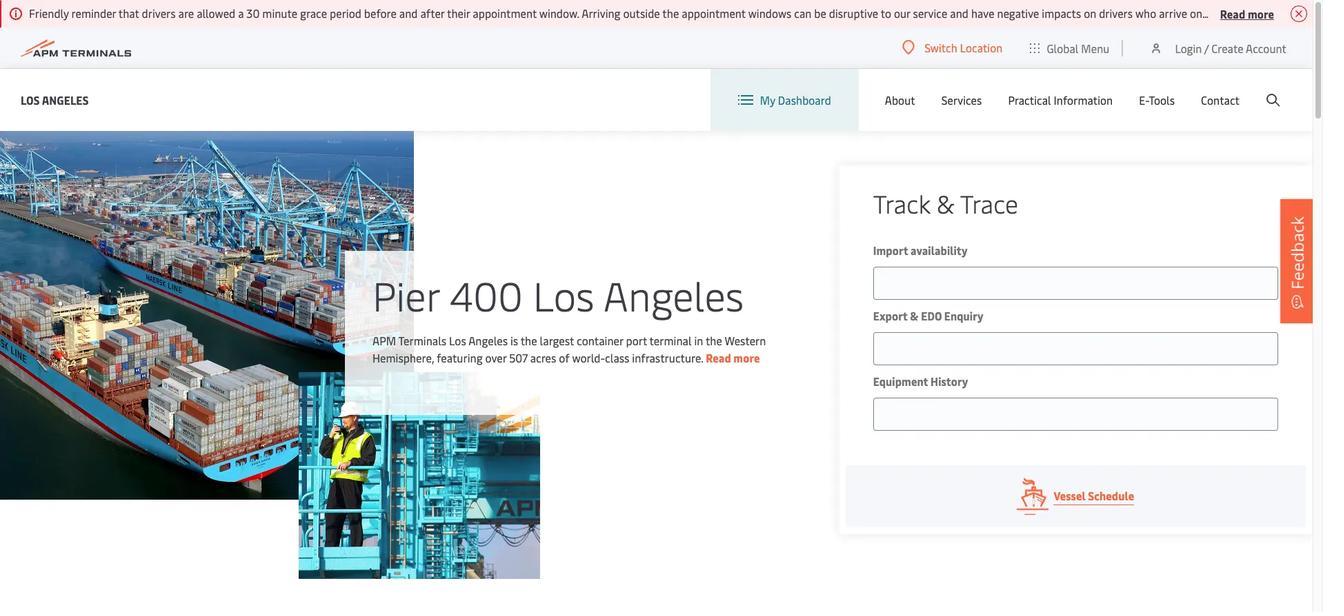 Task type: describe. For each thing, give the bounding box(es) containing it.
1 appointment from the left
[[473, 6, 537, 21]]

practical information button
[[1009, 69, 1113, 131]]

menu
[[1082, 40, 1110, 56]]

2 drivers from the left
[[1099, 6, 1133, 21]]

e-tools button
[[1140, 69, 1175, 131]]

2 appointment from the left
[[682, 6, 746, 21]]

export & edo enquiry
[[874, 308, 984, 324]]

global menu
[[1047, 40, 1110, 56]]

tools
[[1149, 92, 1175, 108]]

hemisphere,
[[373, 350, 434, 365]]

time.
[[1205, 6, 1230, 21]]

world-
[[572, 350, 605, 365]]

global menu button
[[1017, 27, 1124, 69]]

read more button
[[1221, 5, 1275, 22]]

be
[[815, 6, 827, 21]]

in
[[695, 333, 703, 348]]

read more link
[[706, 350, 760, 365]]

more for the read more link
[[734, 350, 760, 365]]

2 on from the left
[[1190, 6, 1203, 21]]

login / create account
[[1176, 40, 1287, 56]]

vessel schedule link
[[846, 466, 1306, 528]]

are
[[178, 6, 194, 21]]

feedback button
[[1281, 199, 1315, 324]]

& for edo
[[910, 308, 919, 324]]

export
[[874, 308, 908, 324]]

outside
[[623, 6, 660, 21]]

enquiry
[[945, 308, 984, 324]]

login
[[1176, 40, 1202, 56]]

our
[[894, 6, 911, 21]]

acres
[[530, 350, 557, 365]]

drivers
[[1233, 6, 1268, 21]]

read for the read more button at the right
[[1221, 6, 1246, 21]]

switch location
[[925, 40, 1003, 55]]

apm
[[373, 333, 396, 348]]

negative
[[998, 6, 1040, 21]]

angeles for pier 400 los angeles
[[604, 267, 744, 322]]

minute
[[262, 6, 298, 21]]

/
[[1205, 40, 1209, 56]]

a
[[238, 6, 244, 21]]

los angeles pier 400 image
[[0, 131, 414, 500]]

container
[[577, 333, 624, 348]]

1 and from the left
[[399, 6, 418, 21]]

about
[[885, 92, 916, 108]]

la secondary image
[[299, 373, 540, 580]]

my dashboard button
[[738, 69, 831, 131]]

of
[[559, 350, 570, 365]]

30
[[247, 6, 260, 21]]

import availability
[[874, 243, 968, 258]]

e-
[[1140, 92, 1149, 108]]

allowed
[[197, 6, 236, 21]]

windows
[[749, 6, 792, 21]]

can
[[795, 6, 812, 21]]

terminals
[[399, 333, 447, 348]]

terminal
[[650, 333, 692, 348]]

account
[[1246, 40, 1287, 56]]

who
[[1136, 6, 1157, 21]]

los for apm
[[449, 333, 466, 348]]

impacts
[[1042, 6, 1082, 21]]

location
[[960, 40, 1003, 55]]

history
[[931, 374, 969, 389]]

availability
[[911, 243, 968, 258]]

track
[[874, 186, 931, 220]]

feedback
[[1286, 217, 1309, 290]]

friendly reminder that drivers are allowed a 30 minute grace period before and after their appointment window. arriving outside the appointment windows can be disruptive to our service and have negative impacts on drivers who arrive on time. drivers that arrive 
[[29, 6, 1324, 21]]

reminder
[[72, 6, 116, 21]]



Task type: vqa. For each thing, say whether or not it's contained in the screenshot.
are
yes



Task type: locate. For each thing, give the bounding box(es) containing it.
contact button
[[1201, 69, 1240, 131]]

0 horizontal spatial los
[[21, 92, 40, 107]]

equipment
[[874, 374, 929, 389]]

read more down western
[[706, 350, 760, 365]]

my
[[760, 92, 776, 108]]

create
[[1212, 40, 1244, 56]]

507
[[509, 350, 528, 365]]

edo
[[921, 308, 942, 324]]

1 horizontal spatial more
[[1248, 6, 1275, 21]]

los angeles link
[[21, 91, 89, 109]]

contact
[[1201, 92, 1240, 108]]

close alert image
[[1291, 6, 1308, 22]]

los inside apm terminals los angeles is the largest container port terminal in the western hemisphere, featuring over 507 acres of world-class infrastructure.
[[449, 333, 466, 348]]

1 vertical spatial read
[[706, 350, 731, 365]]

0 horizontal spatial angeles
[[42, 92, 89, 107]]

western
[[725, 333, 766, 348]]

appointment right their at the left top of the page
[[473, 6, 537, 21]]

1 drivers from the left
[[142, 6, 176, 21]]

schedule
[[1089, 489, 1135, 504]]

1 horizontal spatial that
[[1270, 6, 1291, 21]]

read for the read more link
[[706, 350, 731, 365]]

that left close alert image
[[1270, 6, 1291, 21]]

vessel schedule
[[1054, 489, 1135, 504]]

& left trace
[[937, 186, 955, 220]]

window.
[[539, 6, 580, 21]]

angeles inside apm terminals los angeles is the largest container port terminal in the western hemisphere, featuring over 507 acres of world-class infrastructure.
[[469, 333, 508, 348]]

2 and from the left
[[950, 6, 969, 21]]

angeles
[[42, 92, 89, 107], [604, 267, 744, 322], [469, 333, 508, 348]]

2 horizontal spatial los
[[533, 267, 595, 322]]

0 vertical spatial &
[[937, 186, 955, 220]]

information
[[1054, 92, 1113, 108]]

global
[[1047, 40, 1079, 56]]

0 horizontal spatial that
[[119, 6, 139, 21]]

0 horizontal spatial the
[[521, 333, 537, 348]]

after
[[421, 6, 445, 21]]

pier 400 los angeles
[[373, 267, 744, 322]]

2 horizontal spatial angeles
[[604, 267, 744, 322]]

1 horizontal spatial read
[[1221, 6, 1246, 21]]

to
[[881, 6, 892, 21]]

2 vertical spatial los
[[449, 333, 466, 348]]

read inside button
[[1221, 6, 1246, 21]]

read more up login / create account
[[1221, 6, 1275, 21]]

that
[[119, 6, 139, 21], [1270, 6, 1291, 21]]

that right the reminder
[[119, 6, 139, 21]]

1 horizontal spatial arrive
[[1293, 6, 1322, 21]]

more down western
[[734, 350, 760, 365]]

and left after
[[399, 6, 418, 21]]

0 horizontal spatial read
[[706, 350, 731, 365]]

& for trace
[[937, 186, 955, 220]]

0 horizontal spatial appointment
[[473, 6, 537, 21]]

class
[[605, 350, 630, 365]]

drivers
[[142, 6, 176, 21], [1099, 6, 1133, 21]]

largest
[[540, 333, 574, 348]]

practical
[[1009, 92, 1052, 108]]

read more for the read more button at the right
[[1221, 6, 1275, 21]]

read down western
[[706, 350, 731, 365]]

switch
[[925, 40, 958, 55]]

the right outside at the left of the page
[[663, 6, 679, 21]]

1 horizontal spatial on
[[1190, 6, 1203, 21]]

read up login / create account
[[1221, 6, 1246, 21]]

1 horizontal spatial angeles
[[469, 333, 508, 348]]

the
[[663, 6, 679, 21], [521, 333, 537, 348], [706, 333, 722, 348]]

2 that from the left
[[1270, 6, 1291, 21]]

0 horizontal spatial drivers
[[142, 6, 176, 21]]

&
[[937, 186, 955, 220], [910, 308, 919, 324]]

0 horizontal spatial read more
[[706, 350, 760, 365]]

featuring
[[437, 350, 483, 365]]

trace
[[960, 186, 1019, 220]]

0 horizontal spatial &
[[910, 308, 919, 324]]

service
[[913, 6, 948, 21]]

0 horizontal spatial and
[[399, 6, 418, 21]]

dashboard
[[778, 92, 831, 108]]

port
[[626, 333, 647, 348]]

import
[[874, 243, 909, 258]]

read more
[[1221, 6, 1275, 21], [706, 350, 760, 365]]

apm terminals los angeles is the largest container port terminal in the western hemisphere, featuring over 507 acres of world-class infrastructure.
[[373, 333, 766, 365]]

on left time.
[[1190, 6, 1203, 21]]

1 horizontal spatial read more
[[1221, 6, 1275, 21]]

2 horizontal spatial the
[[706, 333, 722, 348]]

services button
[[942, 69, 982, 131]]

and
[[399, 6, 418, 21], [950, 6, 969, 21]]

disruptive
[[829, 6, 879, 21]]

1 arrive from the left
[[1159, 6, 1188, 21]]

drivers left who
[[1099, 6, 1133, 21]]

is
[[511, 333, 518, 348]]

los
[[21, 92, 40, 107], [533, 267, 595, 322], [449, 333, 466, 348]]

0 vertical spatial more
[[1248, 6, 1275, 21]]

the right is
[[521, 333, 537, 348]]

2 vertical spatial angeles
[[469, 333, 508, 348]]

1 vertical spatial read more
[[706, 350, 760, 365]]

period
[[330, 6, 362, 21]]

services
[[942, 92, 982, 108]]

before
[[364, 6, 397, 21]]

and left have
[[950, 6, 969, 21]]

1 on from the left
[[1084, 6, 1097, 21]]

track & trace
[[874, 186, 1019, 220]]

arrive right drivers
[[1293, 6, 1322, 21]]

los angeles
[[21, 92, 89, 107]]

1 horizontal spatial &
[[937, 186, 955, 220]]

appointment left 'windows'
[[682, 6, 746, 21]]

0 horizontal spatial more
[[734, 350, 760, 365]]

1 that from the left
[[119, 6, 139, 21]]

more
[[1248, 6, 1275, 21], [734, 350, 760, 365]]

vessel
[[1054, 489, 1086, 504]]

friendly
[[29, 6, 69, 21]]

1 vertical spatial los
[[533, 267, 595, 322]]

more up account
[[1248, 6, 1275, 21]]

the right in
[[706, 333, 722, 348]]

0 vertical spatial read
[[1221, 6, 1246, 21]]

grace
[[300, 6, 327, 21]]

login / create account link
[[1150, 28, 1287, 68]]

1 horizontal spatial drivers
[[1099, 6, 1133, 21]]

switch location button
[[903, 40, 1003, 55]]

drivers left are
[[142, 6, 176, 21]]

practical information
[[1009, 92, 1113, 108]]

1 horizontal spatial the
[[663, 6, 679, 21]]

on
[[1084, 6, 1097, 21], [1190, 6, 1203, 21]]

more for the read more button at the right
[[1248, 6, 1275, 21]]

have
[[972, 6, 995, 21]]

read more for the read more link
[[706, 350, 760, 365]]

1 horizontal spatial appointment
[[682, 6, 746, 21]]

infrastructure.
[[632, 350, 704, 365]]

400
[[450, 267, 523, 322]]

los for pier
[[533, 267, 595, 322]]

pier
[[373, 267, 440, 322]]

angeles for apm terminals los angeles is the largest container port terminal in the western hemisphere, featuring over 507 acres of world-class infrastructure.
[[469, 333, 508, 348]]

arrive
[[1159, 6, 1188, 21], [1293, 6, 1322, 21]]

over
[[485, 350, 507, 365]]

0 horizontal spatial on
[[1084, 6, 1097, 21]]

1 vertical spatial more
[[734, 350, 760, 365]]

e-tools
[[1140, 92, 1175, 108]]

arrive right who
[[1159, 6, 1188, 21]]

& left edo
[[910, 308, 919, 324]]

1 vertical spatial angeles
[[604, 267, 744, 322]]

1 horizontal spatial and
[[950, 6, 969, 21]]

1 vertical spatial &
[[910, 308, 919, 324]]

1 horizontal spatial los
[[449, 333, 466, 348]]

equipment history
[[874, 374, 969, 389]]

2 arrive from the left
[[1293, 6, 1322, 21]]

0 vertical spatial read more
[[1221, 6, 1275, 21]]

their
[[447, 6, 470, 21]]

on right impacts
[[1084, 6, 1097, 21]]

about button
[[885, 69, 916, 131]]

my dashboard
[[760, 92, 831, 108]]

appointment
[[473, 6, 537, 21], [682, 6, 746, 21]]

more inside button
[[1248, 6, 1275, 21]]

0 vertical spatial angeles
[[42, 92, 89, 107]]

0 horizontal spatial arrive
[[1159, 6, 1188, 21]]

0 vertical spatial los
[[21, 92, 40, 107]]



